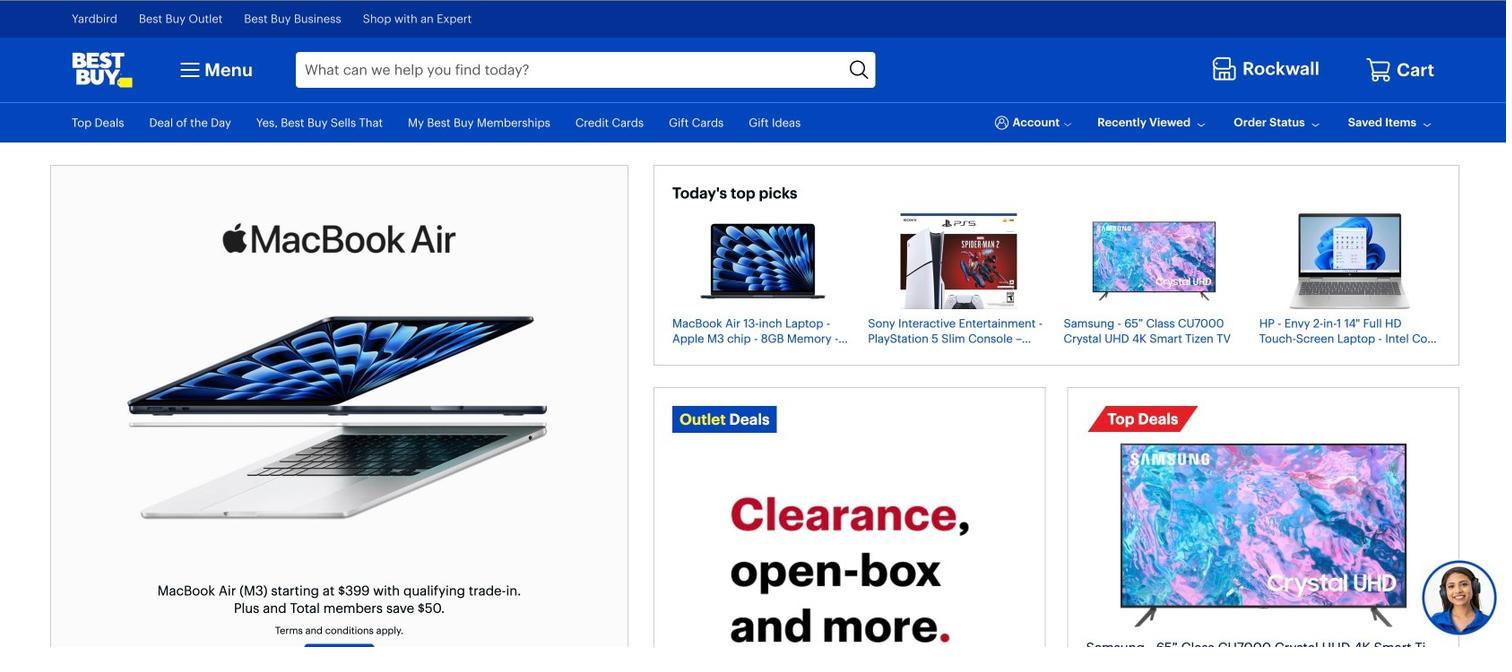 Task type: describe. For each thing, give the bounding box(es) containing it.
utility element
[[72, 103, 1435, 143]]

bestbuy.com image
[[72, 52, 133, 88]]

best buy help human beacon image
[[1422, 560, 1498, 636]]



Task type: locate. For each thing, give the bounding box(es) containing it.
cart icon image
[[1366, 56, 1393, 83]]

menu image
[[176, 56, 204, 84]]

Type to search. Navigate forward to hear suggestions text field
[[296, 52, 844, 88]]



Task type: vqa. For each thing, say whether or not it's contained in the screenshot.
12
no



